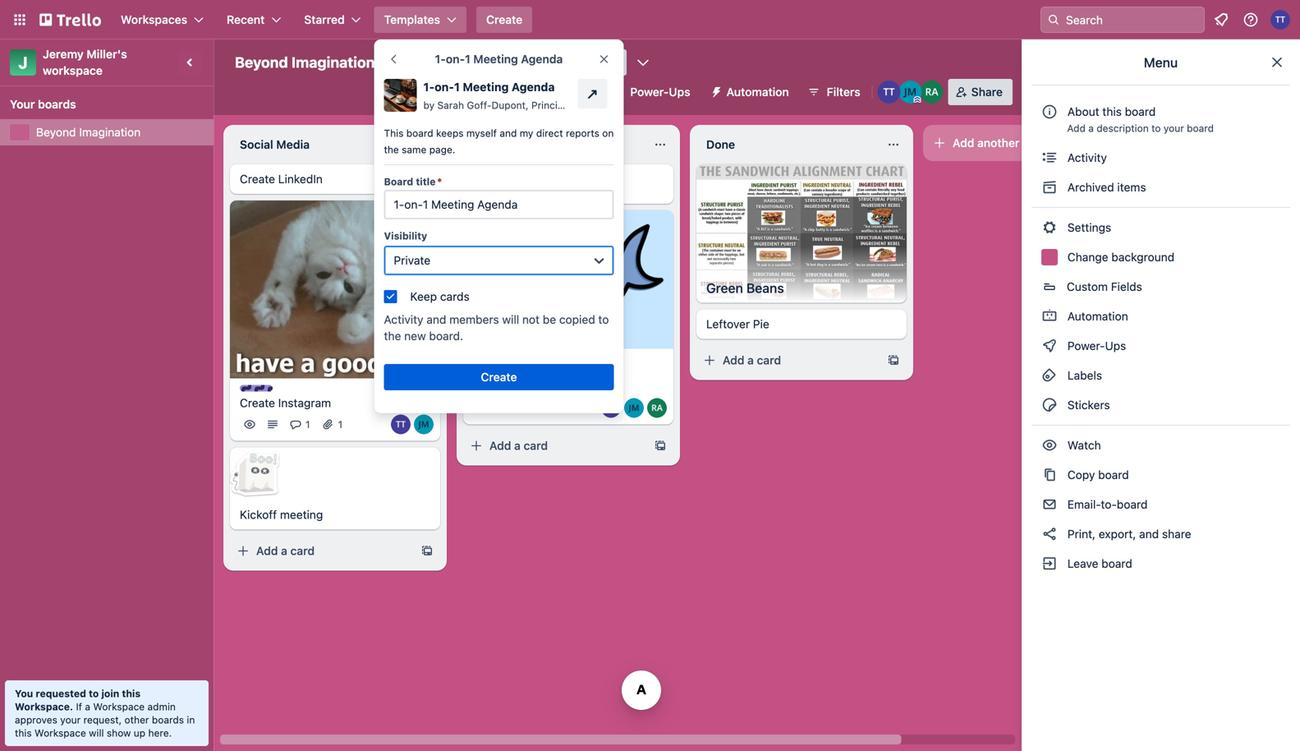 Task type: describe. For each thing, give the bounding box(es) containing it.
1 horizontal spatial terry turtle (terryturtle) image
[[1271, 10, 1291, 30]]

principal
[[532, 99, 572, 111]]

1-on-1 meeting agenda by sarah goff-dupont, principal writer @ atlassian
[[424, 80, 659, 111]]

1 vertical spatial terry turtle (terryturtle) image
[[602, 398, 621, 418]]

activity link
[[1032, 145, 1291, 171]]

writer
[[575, 99, 603, 111]]

1 vertical spatial imagination
[[79, 125, 141, 139]]

*
[[438, 176, 442, 187]]

board down "export,"
[[1102, 557, 1133, 570]]

1 horizontal spatial automation
[[1065, 309, 1129, 323]]

to-
[[1102, 498, 1118, 511]]

to inside about this board add a description to your board
[[1152, 122, 1162, 134]]

custom fields
[[1068, 280, 1143, 293]]

sm image for email-to-board
[[1042, 496, 1058, 513]]

sm image for activity
[[1042, 150, 1058, 166]]

dec 31
[[516, 379, 548, 391]]

star or unstar board image
[[393, 56, 406, 69]]

board for board title *
[[384, 176, 414, 187]]

sm image for stickers
[[1042, 397, 1058, 413]]

change background link
[[1032, 244, 1291, 270]]

return to previous screen image
[[387, 53, 401, 66]]

ups inside button
[[669, 85, 691, 99]]

new
[[404, 329, 426, 343]]

doing
[[473, 138, 506, 151]]

workspace inside button
[[446, 55, 506, 69]]

add a card for social media
[[256, 544, 315, 558]]

media
[[276, 138, 310, 151]]

sm image for watch
[[1042, 437, 1058, 454]]

not
[[523, 313, 540, 326]]

kickoff meeting link
[[240, 507, 431, 523]]

1 horizontal spatial jeremy miller (jeremymiller198) image
[[625, 398, 644, 418]]

done
[[707, 138, 736, 151]]

sm image for copy board
[[1042, 467, 1058, 483]]

31
[[537, 379, 548, 391]]

social media
[[240, 138, 310, 151]]

pie
[[753, 317, 770, 331]]

create for create instagram
[[240, 396, 275, 410]]

share button
[[949, 79, 1013, 105]]

print, export, and share link
[[1032, 521, 1291, 547]]

show
[[107, 727, 131, 739]]

a inside about this board add a description to your board
[[1089, 122, 1095, 134]]

dupont,
[[492, 99, 529, 111]]

on
[[603, 127, 614, 139]]

about
[[1068, 105, 1100, 118]]

board inside this board keeps myself and my direct reports on the same page.
[[407, 127, 434, 139]]

automation button
[[704, 79, 799, 105]]

back to home image
[[39, 7, 101, 33]]

Dec 31 checkbox
[[496, 375, 553, 395]]

admin
[[148, 701, 176, 713]]

change
[[1068, 250, 1109, 264]]

board up the description
[[1126, 105, 1156, 118]]

Social Media text field
[[230, 131, 411, 158]]

instagram
[[278, 396, 331, 410]]

join
[[101, 688, 119, 699]]

sm image for power-ups
[[1042, 338, 1058, 354]]

copy board link
[[1032, 462, 1291, 488]]

keep cards
[[410, 290, 470, 303]]

sm image for settings
[[1042, 219, 1058, 236]]

custom fields button
[[1032, 274, 1291, 300]]

another
[[978, 136, 1020, 150]]

filters
[[827, 85, 861, 99]]

in
[[187, 714, 195, 726]]

this inside about this board add a description to your board
[[1103, 105, 1122, 118]]

settings link
[[1032, 214, 1291, 241]]

on- for 1-on-1 meeting agenda
[[446, 52, 465, 66]]

reports
[[566, 127, 600, 139]]

1 horizontal spatial terry turtle (terryturtle) image
[[878, 81, 901, 104]]

email-to-board
[[1065, 498, 1148, 511]]

share
[[972, 85, 1003, 99]]

settings
[[1065, 221, 1112, 234]]

add inside button
[[953, 136, 975, 150]]

cards
[[440, 290, 470, 303]]

page.
[[430, 144, 456, 155]]

archived
[[1068, 180, 1115, 194]]

linkedin
[[278, 172, 323, 186]]

add a card for doing
[[490, 439, 548, 452]]

power-ups link
[[1032, 333, 1291, 359]]

dec
[[516, 379, 534, 391]]

power- inside power-ups button
[[631, 85, 669, 99]]

to inside you requested to join this workspace.
[[89, 688, 99, 699]]

by
[[424, 99, 435, 111]]

request,
[[84, 714, 122, 726]]

pete ghost image
[[229, 448, 281, 500]]

custom
[[1068, 280, 1109, 293]]

automation link
[[1032, 303, 1291, 330]]

meeting for 1-on-1 meeting agenda by sarah goff-dupont, principal writer @ atlassian
[[463, 80, 509, 94]]

myself
[[467, 127, 497, 139]]

and inside this board keeps myself and my direct reports on the same page.
[[500, 127, 517, 139]]

board for board
[[585, 55, 617, 69]]

your boards
[[10, 97, 76, 111]]

activity for activity and members will not be copied to the new board.
[[384, 313, 424, 326]]

add for social media
[[256, 544, 278, 558]]

beans
[[747, 280, 785, 296]]

will inside the if a workspace admin approves your request, other boards in this workspace will show up here.
[[89, 727, 104, 739]]

1 horizontal spatial workspace
[[93, 701, 145, 713]]

4
[[576, 379, 582, 391]]

this inside the if a workspace admin approves your request, other boards in this workspace will show up here.
[[15, 727, 32, 739]]

add a card for done
[[723, 353, 782, 367]]

keep
[[410, 290, 437, 303]]

card for done
[[757, 353, 782, 367]]

card for social media
[[291, 544, 315, 558]]

stickers link
[[1032, 392, 1291, 418]]

1- for 1-on-1 meeting agenda by sarah goff-dupont, principal writer @ atlassian
[[424, 80, 435, 94]]

keeps
[[436, 127, 464, 139]]

Search field
[[1061, 7, 1205, 32]]

archived items link
[[1032, 174, 1291, 201]]

color: purple, title: none image
[[240, 385, 273, 392]]

your inside the if a workspace admin approves your request, other boards in this workspace will show up here.
[[60, 714, 81, 726]]

export,
[[1099, 527, 1137, 541]]

0 vertical spatial boards
[[38, 97, 76, 111]]

and inside activity and members will not be copied to the new board.
[[427, 313, 447, 326]]

add for done
[[723, 353, 745, 367]]

meeting
[[280, 508, 323, 522]]

this board keeps myself and my direct reports on the same page.
[[384, 127, 614, 155]]

create for create linkedin
[[240, 172, 275, 186]]

beyond imagination inside the 'board name' text box
[[235, 53, 375, 71]]

sm image inside automation "button"
[[704, 79, 727, 102]]

print,
[[1068, 527, 1096, 541]]

search image
[[1048, 13, 1061, 26]]

2 vertical spatial the
[[541, 357, 558, 370]]

beyond imagination link
[[36, 124, 204, 141]]

add inside about this board add a description to your board
[[1068, 122, 1086, 134]]

activity and members will not be copied to the new board.
[[384, 313, 609, 343]]

jeremy
[[43, 47, 84, 61]]

your inside about this board add a description to your board
[[1164, 122, 1185, 134]]

board up to-
[[1099, 468, 1130, 482]]

create from template… image for done
[[888, 354, 901, 367]]

@
[[606, 99, 615, 111]]

workspace
[[43, 64, 103, 77]]

Done text field
[[697, 131, 878, 158]]

a inside the if a workspace admin approves your request, other boards in this workspace will show up here.
[[85, 701, 90, 713]]

1 down create instagram link on the left
[[338, 419, 343, 430]]

beyond inside the 'board name' text box
[[235, 53, 288, 71]]

sm image for leave board
[[1042, 556, 1058, 572]]

close popover image
[[598, 53, 611, 66]]

add a card button for social media
[[230, 538, 414, 564]]

email-to-board link
[[1032, 491, 1291, 518]]

jeremy miller (jeremymiller198) image
[[900, 81, 923, 104]]

1-on-1 meeting agenda
[[435, 52, 563, 66]]

0 horizontal spatial terry turtle (terryturtle) image
[[391, 415, 411, 434]]

visible
[[509, 55, 544, 69]]

add another list
[[953, 136, 1039, 150]]

board link
[[557, 49, 627, 76]]

power-ups button
[[598, 79, 701, 105]]

ruby anderson (rubyanderson7) image for the rightmost jeremy miller (jeremymiller198) icon
[[648, 398, 667, 418]]

compliment the chef
[[473, 357, 586, 370]]

approves
[[15, 714, 57, 726]]



Task type: vqa. For each thing, say whether or not it's contained in the screenshot.
4
yes



Task type: locate. For each thing, give the bounding box(es) containing it.
1 horizontal spatial and
[[500, 127, 517, 139]]

activity for activity
[[1065, 151, 1108, 164]]

leftover pie
[[707, 317, 770, 331]]

2 horizontal spatial and
[[1140, 527, 1160, 541]]

0 horizontal spatial card
[[291, 544, 315, 558]]

the left new
[[384, 329, 401, 343]]

the inside activity and members will not be copied to the new board.
[[384, 329, 401, 343]]

sm image inside archived items link
[[1042, 179, 1058, 196]]

copied
[[560, 313, 596, 326]]

leave board
[[1065, 557, 1133, 570]]

1 right 4 on the bottom of page
[[610, 379, 615, 391]]

meeting
[[474, 52, 518, 66], [463, 80, 509, 94]]

if
[[76, 701, 82, 713]]

terry turtle (terryturtle) image
[[1271, 10, 1291, 30], [391, 415, 411, 434]]

board left customize views icon
[[585, 55, 617, 69]]

a for done
[[748, 353, 754, 367]]

board left title
[[384, 176, 414, 187]]

0 vertical spatial ruby anderson (rubyanderson7) image
[[921, 81, 944, 104]]

Doing text field
[[463, 131, 644, 158]]

0 vertical spatial and
[[500, 127, 517, 139]]

workspace up 1-on-1 meeting agenda link
[[446, 55, 506, 69]]

sm image inside activity link
[[1042, 150, 1058, 166]]

agenda up 1-on-1 meeting agenda by sarah goff-dupont, principal writer @ atlassian
[[521, 52, 563, 66]]

activity inside activity and members will not be copied to the new board.
[[384, 313, 424, 326]]

sm image inside leave board link
[[1042, 556, 1058, 572]]

automation
[[727, 85, 790, 99], [1065, 309, 1129, 323]]

2 sm image from the top
[[1042, 179, 1058, 196]]

a for doing
[[515, 439, 521, 452]]

ruby anderson (rubyanderson7) image
[[921, 81, 944, 104], [648, 398, 667, 418]]

jeremy miller's workspace
[[43, 47, 130, 77]]

a down pie
[[748, 353, 754, 367]]

4 sm image from the top
[[1042, 308, 1058, 325]]

1 vertical spatial ups
[[1106, 339, 1127, 353]]

title
[[416, 176, 436, 187]]

create instagram
[[240, 396, 331, 410]]

1 horizontal spatial beyond
[[235, 53, 288, 71]]

add a card button for done
[[697, 347, 881, 374]]

board up activity link at right
[[1188, 122, 1215, 134]]

your boards with 1 items element
[[10, 95, 196, 114]]

0 horizontal spatial will
[[89, 727, 104, 739]]

activity up archived in the top right of the page
[[1065, 151, 1108, 164]]

and
[[500, 127, 517, 139], [427, 313, 447, 326], [1140, 527, 1160, 541]]

1 horizontal spatial your
[[1164, 122, 1185, 134]]

0 vertical spatial power-
[[631, 85, 669, 99]]

goff-
[[467, 99, 492, 111]]

board.
[[429, 329, 464, 343]]

2 vertical spatial add a card
[[256, 544, 315, 558]]

2 vertical spatial add a card button
[[230, 538, 414, 564]]

0 horizontal spatial power-ups
[[631, 85, 691, 99]]

7 sm image from the top
[[1042, 496, 1058, 513]]

0 notifications image
[[1212, 10, 1232, 30]]

workspace visible
[[446, 55, 544, 69]]

imagination down starred dropdown button at left top
[[292, 53, 375, 71]]

leave
[[1068, 557, 1099, 570]]

1 horizontal spatial activity
[[1065, 151, 1108, 164]]

add down the leftover pie
[[723, 353, 745, 367]]

meeting up 1-on-1 meeting agenda link
[[474, 52, 518, 66]]

add down 'kickoff'
[[256, 544, 278, 558]]

2 horizontal spatial card
[[757, 353, 782, 367]]

card down dec 31
[[524, 439, 548, 452]]

terry turtle (terryturtle) image
[[878, 81, 901, 104], [602, 398, 621, 418]]

your up activity link at right
[[1164, 122, 1185, 134]]

background
[[1112, 250, 1175, 264]]

0 horizontal spatial ups
[[669, 85, 691, 99]]

meeting up the goff-
[[463, 80, 509, 94]]

create for bottom create button
[[481, 370, 517, 384]]

2 horizontal spatial add a card button
[[697, 347, 881, 374]]

a down the 'dec 31' option
[[515, 439, 521, 452]]

1 vertical spatial your
[[60, 714, 81, 726]]

add a card down the 'dec 31' option
[[490, 439, 548, 452]]

1 vertical spatial on-
[[435, 80, 454, 94]]

on- inside 1-on-1 meeting agenda by sarah goff-dupont, principal writer @ atlassian
[[435, 80, 454, 94]]

other
[[125, 714, 149, 726]]

ruby anderson (rubyanderson7) image for jeremy miller (jeremymiller198) image
[[921, 81, 944, 104]]

and left my
[[500, 127, 517, 139]]

create down "social"
[[240, 172, 275, 186]]

0 horizontal spatial workspace
[[35, 727, 86, 739]]

sm image inside 'labels' "link"
[[1042, 367, 1058, 384]]

sm image inside power-ups link
[[1042, 338, 1058, 354]]

sm image inside the email-to-board link
[[1042, 496, 1058, 513]]

automation down the custom fields
[[1065, 309, 1129, 323]]

beyond imagination down the your boards with 1 items element at the top left of page
[[36, 125, 141, 139]]

same
[[402, 144, 427, 155]]

1 vertical spatial activity
[[384, 313, 424, 326]]

0 vertical spatial imagination
[[292, 53, 375, 71]]

visibility
[[384, 230, 428, 242]]

create down color: purple, title: none icon
[[240, 396, 275, 410]]

the up 31
[[541, 357, 558, 370]]

direct
[[536, 127, 563, 139]]

beyond imagination down starred
[[235, 53, 375, 71]]

a down kickoff meeting
[[281, 544, 288, 558]]

the
[[384, 144, 399, 155], [384, 329, 401, 343], [541, 357, 558, 370]]

1 horizontal spatial imagination
[[292, 53, 375, 71]]

2 vertical spatial to
[[89, 688, 99, 699]]

a
[[1089, 122, 1095, 134], [748, 353, 754, 367], [515, 439, 521, 452], [281, 544, 288, 558], [85, 701, 90, 713]]

1 horizontal spatial add a card
[[490, 439, 548, 452]]

create down the compliment
[[481, 370, 517, 384]]

leave board link
[[1032, 551, 1291, 577]]

meeting inside 1-on-1 meeting agenda by sarah goff-dupont, principal writer @ atlassian
[[463, 80, 509, 94]]

0 vertical spatial terry turtle (terryturtle) image
[[1271, 10, 1291, 30]]

fields
[[1112, 280, 1143, 293]]

1 vertical spatial add a card button
[[463, 433, 648, 459]]

be
[[543, 313, 556, 326]]

1 up sarah
[[454, 80, 460, 94]]

1 horizontal spatial power-
[[1068, 339, 1106, 353]]

add a card button down the kickoff meeting link
[[230, 538, 414, 564]]

create linkedin
[[240, 172, 323, 186]]

open information menu image
[[1243, 12, 1260, 28]]

1- right the star or unstar board image
[[435, 52, 446, 66]]

create from template… image for doing
[[654, 439, 667, 452]]

None text field
[[384, 190, 614, 219]]

1 vertical spatial automation
[[1065, 309, 1129, 323]]

0 vertical spatial beyond imagination
[[235, 53, 375, 71]]

imagination
[[292, 53, 375, 71], [79, 125, 141, 139]]

and up board.
[[427, 313, 447, 326]]

0 vertical spatial will
[[502, 313, 520, 326]]

1 horizontal spatial create from template… image
[[888, 354, 901, 367]]

will down request,
[[89, 727, 104, 739]]

2 horizontal spatial add a card
[[723, 353, 782, 367]]

watch link
[[1032, 432, 1291, 459]]

1 vertical spatial terry turtle (terryturtle) image
[[391, 415, 411, 434]]

copy board
[[1065, 468, 1130, 482]]

sm image inside 'print, export, and share' link
[[1042, 526, 1058, 542]]

0 vertical spatial automation
[[727, 85, 790, 99]]

0 vertical spatial activity
[[1065, 151, 1108, 164]]

templates button
[[374, 7, 467, 33]]

menu
[[1145, 55, 1179, 70]]

create instagram link
[[240, 395, 431, 411]]

0 vertical spatial 1-
[[435, 52, 446, 66]]

2 vertical spatial this
[[15, 727, 32, 739]]

1 vertical spatial this
[[122, 688, 141, 699]]

agenda down visible
[[512, 80, 555, 94]]

0 horizontal spatial boards
[[38, 97, 76, 111]]

1 vertical spatial 1-
[[424, 80, 435, 94]]

1 inside 1-on-1 meeting agenda by sarah goff-dupont, principal writer @ atlassian
[[454, 80, 460, 94]]

a for social media
[[281, 544, 288, 558]]

0 vertical spatial agenda
[[521, 52, 563, 66]]

primary element
[[0, 0, 1301, 39]]

0 vertical spatial create from template… image
[[888, 354, 901, 367]]

a down about
[[1089, 122, 1095, 134]]

1 down instagram
[[306, 419, 310, 430]]

to right copied in the left top of the page
[[599, 313, 609, 326]]

power- inside power-ups link
[[1068, 339, 1106, 353]]

board
[[585, 55, 617, 69], [384, 176, 414, 187]]

1 horizontal spatial ups
[[1106, 339, 1127, 353]]

2 horizontal spatial to
[[1152, 122, 1162, 134]]

this
[[384, 127, 404, 139]]

recent
[[227, 13, 265, 26]]

workspace down the approves
[[35, 727, 86, 739]]

0 horizontal spatial automation
[[727, 85, 790, 99]]

0 vertical spatial the
[[384, 144, 399, 155]]

add a card down pie
[[723, 353, 782, 367]]

0 horizontal spatial beyond imagination
[[36, 125, 141, 139]]

boards inside the if a workspace admin approves your request, other boards in this workspace will show up here.
[[152, 714, 184, 726]]

1 vertical spatial workspace
[[93, 701, 145, 713]]

terry turtle (terryturtle) image left this member is an admin of this board. image
[[878, 81, 901, 104]]

this right join
[[122, 688, 141, 699]]

create inside primary element
[[487, 13, 523, 26]]

1 vertical spatial to
[[599, 313, 609, 326]]

workspaces button
[[111, 7, 214, 33]]

a right if
[[85, 701, 90, 713]]

up
[[134, 727, 146, 739]]

sm image
[[1042, 150, 1058, 166], [1042, 179, 1058, 196], [1042, 219, 1058, 236], [1042, 308, 1058, 325], [1042, 437, 1058, 454], [1042, 467, 1058, 483], [1042, 496, 1058, 513]]

1 vertical spatial beyond imagination
[[36, 125, 141, 139]]

this inside you requested to join this workspace.
[[122, 688, 141, 699]]

activity up new
[[384, 313, 424, 326]]

the down this
[[384, 144, 399, 155]]

create button inside primary element
[[477, 7, 533, 33]]

0 vertical spatial this
[[1103, 105, 1122, 118]]

add a card button for doing
[[463, 433, 648, 459]]

0 vertical spatial beyond
[[235, 53, 288, 71]]

0 vertical spatial on-
[[446, 52, 465, 66]]

add down about
[[1068, 122, 1086, 134]]

1 vertical spatial card
[[524, 439, 548, 452]]

1 horizontal spatial boards
[[152, 714, 184, 726]]

power- up labels
[[1068, 339, 1106, 353]]

your down if
[[60, 714, 81, 726]]

create button
[[477, 7, 533, 33], [384, 364, 614, 390]]

meeting for 1-on-1 meeting agenda
[[474, 52, 518, 66]]

card down pie
[[757, 353, 782, 367]]

0 vertical spatial create button
[[477, 7, 533, 33]]

1- for 1-on-1 meeting agenda
[[435, 52, 446, 66]]

1- up by
[[424, 80, 435, 94]]

email-
[[1068, 498, 1102, 511]]

will left not
[[502, 313, 520, 326]]

beyond down your boards
[[36, 125, 76, 139]]

card down the meeting at bottom left
[[291, 544, 315, 558]]

Board name text field
[[227, 49, 383, 76]]

add a card button down leftover pie link in the top right of the page
[[697, 347, 881, 374]]

requested
[[36, 688, 86, 699]]

0 vertical spatial ups
[[669, 85, 691, 99]]

agenda inside 1-on-1 meeting agenda by sarah goff-dupont, principal writer @ atlassian
[[512, 80, 555, 94]]

0 horizontal spatial power-
[[631, 85, 669, 99]]

1 vertical spatial ruby anderson (rubyanderson7) image
[[648, 398, 667, 418]]

0 horizontal spatial create from template… image
[[654, 439, 667, 452]]

automation inside "button"
[[727, 85, 790, 99]]

my
[[520, 127, 534, 139]]

create up 1-on-1 meeting agenda
[[487, 13, 523, 26]]

will
[[502, 313, 520, 326], [89, 727, 104, 739]]

to inside activity and members will not be copied to the new board.
[[599, 313, 609, 326]]

starred button
[[294, 7, 371, 33]]

green beans link
[[697, 273, 907, 303]]

create from template… image
[[421, 545, 434, 558]]

this member is an admin of this board. image
[[914, 96, 922, 104]]

2 vertical spatial card
[[291, 544, 315, 558]]

1 vertical spatial add a card
[[490, 439, 548, 452]]

print, export, and share
[[1065, 527, 1192, 541]]

customize views image
[[635, 54, 652, 71]]

1 vertical spatial agenda
[[512, 80, 555, 94]]

thinking
[[473, 182, 519, 196]]

workspace navigation collapse icon image
[[179, 51, 202, 74]]

sm image inside watch link
[[1042, 437, 1058, 454]]

kickoff meeting
[[240, 508, 323, 522]]

sm image inside settings link
[[1042, 219, 1058, 236]]

1 horizontal spatial board
[[585, 55, 617, 69]]

1- inside 1-on-1 meeting agenda by sarah goff-dupont, principal writer @ atlassian
[[424, 80, 435, 94]]

terry turtle (terryturtle) image down compliment the chef link
[[602, 398, 621, 418]]

1 vertical spatial will
[[89, 727, 104, 739]]

sarah
[[438, 99, 464, 111]]

add for doing
[[490, 439, 512, 452]]

0 horizontal spatial add a card
[[256, 544, 315, 558]]

terry turtle (terryturtle) image down create instagram link on the left
[[391, 415, 411, 434]]

5 sm image from the top
[[1042, 437, 1058, 454]]

1 up 1-on-1 meeting agenda link
[[465, 52, 471, 66]]

and inside 'print, export, and share' link
[[1140, 527, 1160, 541]]

copy
[[1068, 468, 1096, 482]]

recent button
[[217, 7, 291, 33]]

sm image for automation
[[1042, 308, 1058, 325]]

0 horizontal spatial activity
[[384, 313, 424, 326]]

sm image for archived items
[[1042, 179, 1058, 196]]

filters button
[[803, 79, 866, 105]]

add a card down kickoff meeting
[[256, 544, 315, 558]]

miller's
[[87, 47, 127, 61]]

this
[[1103, 105, 1122, 118], [122, 688, 141, 699], [15, 727, 32, 739]]

1 horizontal spatial power-ups
[[1065, 339, 1130, 353]]

0 horizontal spatial your
[[60, 714, 81, 726]]

power-ups inside button
[[631, 85, 691, 99]]

6 sm image from the top
[[1042, 467, 1058, 483]]

1 horizontal spatial will
[[502, 313, 520, 326]]

0 vertical spatial workspace
[[446, 55, 506, 69]]

on- for 1-on-1 meeting agenda by sarah goff-dupont, principal writer @ atlassian
[[435, 80, 454, 94]]

2 vertical spatial workspace
[[35, 727, 86, 739]]

share
[[1163, 527, 1192, 541]]

boards right 'your'
[[38, 97, 76, 111]]

0 horizontal spatial and
[[427, 313, 447, 326]]

sm image for print, export, and share
[[1042, 526, 1058, 542]]

1 vertical spatial beyond
[[36, 125, 76, 139]]

power-ups up labels
[[1065, 339, 1130, 353]]

imagination down the your boards with 1 items element at the top left of page
[[79, 125, 141, 139]]

card for doing
[[524, 439, 548, 452]]

terry turtle (terryturtle) image right open information menu image
[[1271, 10, 1291, 30]]

1 horizontal spatial card
[[524, 439, 548, 452]]

add down the 'dec 31' option
[[490, 439, 512, 452]]

thinking link
[[473, 181, 664, 197]]

agenda for 1-on-1 meeting agenda
[[521, 52, 563, 66]]

workspace visible button
[[416, 49, 554, 76]]

to up activity link at right
[[1152, 122, 1162, 134]]

boards down 'admin'
[[152, 714, 184, 726]]

1 horizontal spatial add a card button
[[463, 433, 648, 459]]

0 horizontal spatial terry turtle (terryturtle) image
[[602, 398, 621, 418]]

to left join
[[89, 688, 99, 699]]

chef
[[561, 357, 586, 370]]

add a card button
[[697, 347, 881, 374], [463, 433, 648, 459], [230, 538, 414, 564]]

0 vertical spatial add a card
[[723, 353, 782, 367]]

this down the approves
[[15, 727, 32, 739]]

ups
[[669, 85, 691, 99], [1106, 339, 1127, 353]]

imagination inside the 'board name' text box
[[292, 53, 375, 71]]

sm image inside copy board link
[[1042, 467, 1058, 483]]

sm image
[[704, 79, 727, 102], [1042, 338, 1058, 354], [1042, 367, 1058, 384], [1042, 397, 1058, 413], [1042, 526, 1058, 542], [1042, 556, 1058, 572]]

1 vertical spatial power-
[[1068, 339, 1106, 353]]

3 sm image from the top
[[1042, 219, 1058, 236]]

0 vertical spatial card
[[757, 353, 782, 367]]

will inside activity and members will not be copied to the new board.
[[502, 313, 520, 326]]

0 horizontal spatial ruby anderson (rubyanderson7) image
[[648, 398, 667, 418]]

templates
[[384, 13, 441, 26]]

sm image inside stickers link
[[1042, 397, 1058, 413]]

beyond imagination
[[235, 53, 375, 71], [36, 125, 141, 139]]

labels
[[1065, 369, 1103, 382]]

and left share
[[1140, 527, 1160, 541]]

board up print, export, and share
[[1118, 498, 1148, 511]]

starred
[[304, 13, 345, 26]]

0 vertical spatial to
[[1152, 122, 1162, 134]]

workspace down join
[[93, 701, 145, 713]]

list
[[1023, 136, 1039, 150]]

0 vertical spatial add a card button
[[697, 347, 881, 374]]

2 vertical spatial and
[[1140, 527, 1160, 541]]

power- up atlassian
[[631, 85, 669, 99]]

1 vertical spatial create button
[[384, 364, 614, 390]]

beyond down recent dropdown button
[[235, 53, 288, 71]]

agenda for 1-on-1 meeting agenda by sarah goff-dupont, principal writer @ atlassian
[[512, 80, 555, 94]]

power-ups up atlassian
[[631, 85, 691, 99]]

1 vertical spatial boards
[[152, 714, 184, 726]]

board up same
[[407, 127, 434, 139]]

automation up done text field
[[727, 85, 790, 99]]

the inside this board keeps myself and my direct reports on the same page.
[[384, 144, 399, 155]]

add left another
[[953, 136, 975, 150]]

1 sm image from the top
[[1042, 150, 1058, 166]]

1 vertical spatial and
[[427, 313, 447, 326]]

create from template… image
[[888, 354, 901, 367], [654, 439, 667, 452]]

0 horizontal spatial imagination
[[79, 125, 141, 139]]

this up the description
[[1103, 105, 1122, 118]]

sm image for labels
[[1042, 367, 1058, 384]]

compliment the chef link
[[473, 355, 664, 372]]

0 horizontal spatial jeremy miller (jeremymiller198) image
[[414, 415, 434, 434]]

1 horizontal spatial this
[[122, 688, 141, 699]]

your
[[10, 97, 35, 111]]

add a card button down 31
[[463, 433, 648, 459]]

you
[[15, 688, 33, 699]]

members
[[450, 313, 499, 326]]

jeremy miller (jeremymiller198) image
[[625, 398, 644, 418], [414, 415, 434, 434]]

0 horizontal spatial board
[[384, 176, 414, 187]]

sm image inside automation link
[[1042, 308, 1058, 325]]

archived items
[[1065, 180, 1147, 194]]

1-on-1 meeting agenda link
[[424, 79, 572, 95]]

2 horizontal spatial workspace
[[446, 55, 506, 69]]

activity
[[1065, 151, 1108, 164], [384, 313, 424, 326]]



